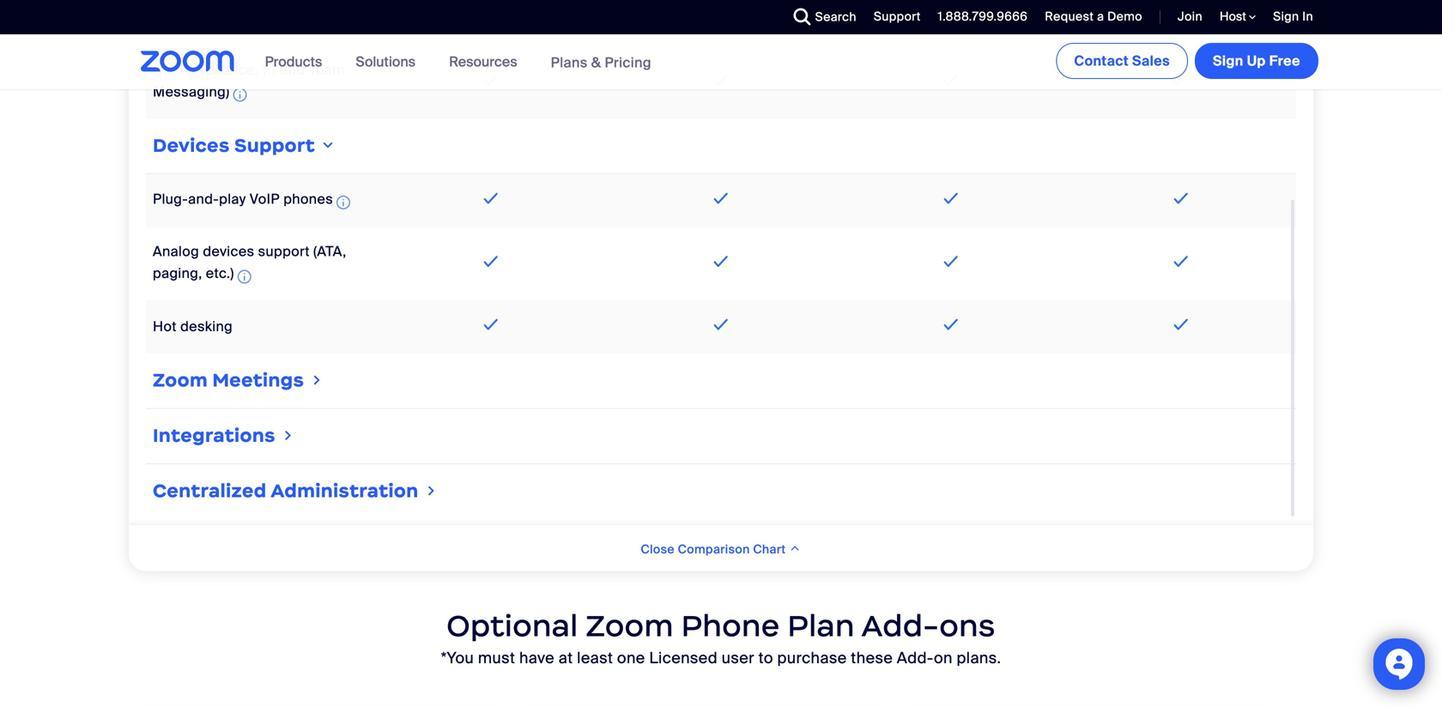 Task type: locate. For each thing, give the bounding box(es) containing it.
desking
[[180, 318, 233, 336]]

right image for devices support
[[319, 138, 337, 153]]

included image
[[1170, 6, 1193, 27], [480, 188, 502, 209], [710, 188, 732, 209], [1170, 188, 1193, 209], [480, 251, 502, 272], [480, 314, 502, 335], [1170, 314, 1193, 335]]

least
[[577, 648, 613, 668]]

0 vertical spatial right image
[[319, 138, 337, 153]]

right image
[[319, 138, 337, 153], [281, 427, 295, 444], [424, 483, 438, 500]]

licensed
[[649, 648, 718, 668]]

0 horizontal spatial zoom
[[153, 369, 208, 392]]

request a demo
[[1045, 9, 1143, 24]]

resources button
[[449, 34, 525, 89]]

support left (ata,
[[258, 243, 310, 261]]

centralized administration cell
[[146, 472, 1296, 512]]

right image for centralized administration
[[424, 483, 438, 500]]

1 vertical spatial zoom
[[586, 607, 674, 645]]

banner
[[120, 34, 1322, 91]]

1 horizontal spatial sign
[[1273, 9, 1299, 24]]

sign in
[[1273, 9, 1313, 24]]

play
[[219, 190, 246, 208]]

request a demo link
[[1032, 0, 1147, 34], [1045, 9, 1143, 24]]

1 horizontal spatial zoom
[[586, 607, 674, 645]]

sign left in
[[1273, 9, 1299, 24]]

&
[[591, 53, 601, 71]]

meetings navigation
[[1053, 34, 1322, 82]]

optional
[[447, 607, 578, 645]]

sign inside button
[[1213, 52, 1244, 70]]

support link
[[861, 0, 925, 34], [874, 9, 921, 24]]

included image
[[940, 6, 963, 27], [480, 69, 502, 90], [710, 69, 732, 90], [940, 69, 963, 90], [1170, 69, 1193, 90], [940, 188, 963, 209], [710, 251, 732, 272], [940, 251, 963, 272], [1170, 251, 1193, 272], [710, 314, 732, 335], [940, 314, 963, 335]]

sign in link
[[1260, 0, 1322, 34], [1273, 9, 1313, 24]]

right image inside integrations 'cell'
[[281, 427, 295, 444]]

chat (presence, 1:1 and team messaging)
[[153, 61, 345, 101]]

2 horizontal spatial right image
[[424, 483, 438, 500]]

zoom up one
[[586, 607, 674, 645]]

0 vertical spatial support
[[234, 134, 315, 157]]

these
[[851, 648, 893, 668]]

administration
[[271, 480, 419, 503]]

add-
[[862, 607, 939, 645], [897, 648, 934, 668]]

host
[[1220, 9, 1249, 24]]

ons
[[939, 607, 996, 645]]

right image
[[310, 372, 324, 389]]

sales
[[1132, 52, 1170, 70]]

1 horizontal spatial right image
[[319, 138, 337, 153]]

right image for integrations
[[281, 427, 295, 444]]

cell
[[376, 0, 606, 39], [606, 0, 836, 39], [146, 1, 376, 37]]

zoom meetings cell
[[146, 361, 1296, 402]]

1.888.799.9666
[[938, 9, 1028, 24]]

1:1
[[262, 61, 276, 79]]

0 vertical spatial sign
[[1273, 9, 1299, 24]]

add- up these
[[862, 607, 939, 645]]

zoom inside cell
[[153, 369, 208, 392]]

1 vertical spatial support
[[258, 243, 310, 261]]

centralized administration
[[153, 480, 419, 503]]

plans & pricing link
[[551, 53, 651, 71], [551, 53, 651, 71]]

devices
[[153, 134, 230, 157]]

support
[[874, 9, 921, 24]]

to
[[759, 648, 773, 668]]

plans
[[551, 53, 588, 71]]

right image inside devices support cell
[[319, 138, 337, 153]]

2 vertical spatial right image
[[424, 483, 438, 500]]

right image inside "centralized administration" cell
[[424, 483, 438, 500]]

team
[[309, 61, 345, 79]]

zoom down hot desking in the top of the page
[[153, 369, 208, 392]]

support up the voip
[[234, 134, 315, 157]]

plug-and-play voip phones image
[[337, 192, 350, 213]]

banner containing contact sales
[[120, 34, 1322, 91]]

1 vertical spatial add-
[[897, 648, 934, 668]]

hot
[[153, 318, 177, 336]]

one
[[617, 648, 645, 668]]

on
[[934, 648, 953, 668]]

voip
[[250, 190, 280, 208]]

0 horizontal spatial right image
[[281, 427, 295, 444]]

demo
[[1108, 9, 1143, 24]]

analog devices support (ata, paging, etc.) image
[[238, 266, 251, 287]]

sign left up
[[1213, 52, 1244, 70]]

add- right these
[[897, 648, 934, 668]]

0 vertical spatial zoom
[[153, 369, 208, 392]]

plug-
[[153, 190, 188, 208]]

at
[[559, 648, 573, 668]]

join link
[[1165, 0, 1207, 34], [1178, 9, 1203, 24]]

a
[[1097, 9, 1104, 24]]

hot desking
[[153, 318, 233, 336]]

have
[[519, 648, 555, 668]]

zoom inside optional zoom phone plan add-ons *you must have at least one licensed user to purchase these add-on plans.
[[586, 607, 674, 645]]

1.888.799.9666 button
[[925, 0, 1032, 34], [938, 9, 1028, 24]]

devices
[[203, 243, 255, 261]]

join
[[1178, 9, 1203, 24]]

zoom meetings
[[153, 369, 304, 392]]

support
[[234, 134, 315, 157], [258, 243, 310, 261]]

0 horizontal spatial sign
[[1213, 52, 1244, 70]]

zoom
[[153, 369, 208, 392], [586, 607, 674, 645]]

1 vertical spatial right image
[[281, 427, 295, 444]]

in
[[1303, 9, 1313, 24]]

plans.
[[957, 648, 1001, 668]]

1 vertical spatial sign
[[1213, 52, 1244, 70]]

solutions button
[[356, 34, 423, 89]]

devices support cell
[[146, 126, 1296, 167]]

user
[[722, 648, 755, 668]]

free
[[1269, 52, 1301, 70]]

(presence,
[[188, 61, 258, 79]]

chart
[[753, 541, 786, 557]]

purchase
[[777, 648, 847, 668]]

sign
[[1273, 9, 1299, 24], [1213, 52, 1244, 70]]

contact sales link
[[1056, 43, 1188, 79]]

*you
[[441, 648, 474, 668]]

integrations cell
[[146, 416, 1296, 457]]



Task type: vqa. For each thing, say whether or not it's contained in the screenshot.
Close Comparison Chart
yes



Task type: describe. For each thing, give the bounding box(es) containing it.
paging,
[[153, 264, 202, 282]]

close
[[641, 541, 675, 557]]

analog devices support (ata, paging, etc.)
[[153, 243, 346, 282]]

plug-and-play voip phones
[[153, 190, 333, 208]]

zoom logo image
[[141, 51, 235, 72]]

support inside analog devices support (ata, paging, etc.)
[[258, 243, 310, 261]]

and
[[280, 61, 305, 79]]

centralized
[[153, 480, 267, 503]]

plan
[[788, 607, 855, 645]]

search
[[815, 9, 857, 25]]

etc.)
[[206, 264, 234, 282]]

and-
[[188, 190, 219, 208]]

products button
[[265, 34, 330, 89]]

contact sales
[[1074, 52, 1170, 70]]

phone
[[681, 607, 780, 645]]

resources
[[449, 53, 517, 71]]

integrations
[[153, 424, 275, 447]]

sign up free
[[1213, 52, 1301, 70]]

meetings
[[212, 369, 304, 392]]

messaging)
[[153, 83, 230, 101]]

solutions
[[356, 53, 416, 71]]

chat
[[153, 61, 184, 79]]

plug-and-play voip phones application
[[153, 190, 354, 213]]

optional zoom phone plan add-ons *you must have at least one licensed user to purchase these add-on plans.
[[441, 607, 1001, 668]]

sign up free button
[[1195, 43, 1319, 79]]

0 vertical spatial add-
[[862, 607, 939, 645]]

host button
[[1220, 9, 1256, 25]]

search button
[[781, 0, 861, 34]]

(ata,
[[313, 243, 346, 261]]

close comparison chart
[[641, 541, 789, 557]]

join link up 'meetings' navigation
[[1178, 9, 1203, 24]]

chat (presence, 1:1 and team messaging) application
[[153, 61, 345, 105]]

comparison
[[678, 541, 750, 557]]

analog devices support (ata, paging, etc.) application
[[153, 243, 346, 287]]

products
[[265, 53, 322, 71]]

analog
[[153, 243, 199, 261]]

sign for sign in
[[1273, 9, 1299, 24]]

pricing
[[605, 53, 651, 71]]

chat (presence, 1:1 and team messaging) image
[[233, 85, 247, 105]]

support inside cell
[[234, 134, 315, 157]]

up
[[1247, 52, 1266, 70]]

devices support
[[153, 134, 315, 157]]

request
[[1045, 9, 1094, 24]]

contact
[[1074, 52, 1129, 70]]

phones
[[283, 190, 333, 208]]

join link left host
[[1165, 0, 1207, 34]]

product information navigation
[[252, 34, 664, 91]]

sign for sign up free
[[1213, 52, 1244, 70]]

must
[[478, 648, 515, 668]]

plans & pricing
[[551, 53, 651, 71]]



